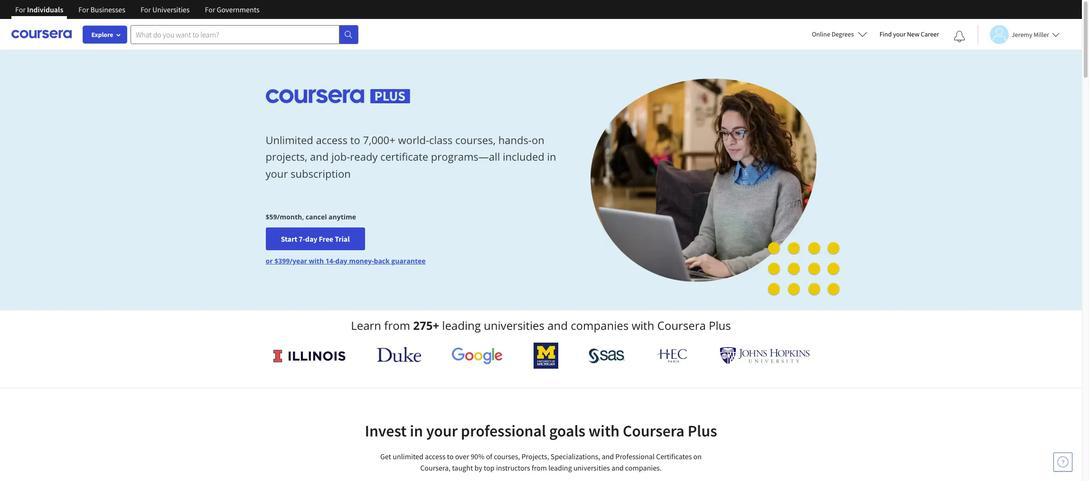 Task type: locate. For each thing, give the bounding box(es) containing it.
and left professional on the bottom
[[602, 452, 614, 462]]

0 vertical spatial coursera
[[657, 318, 706, 334]]

/year
[[290, 257, 307, 266]]

and down professional on the bottom
[[612, 464, 624, 473]]

day left money-
[[335, 257, 347, 266]]

johns hopkins university image
[[720, 348, 810, 365]]

1 vertical spatial from
[[532, 464, 547, 473]]

to inside get unlimited access to over 90% of courses, projects, specializations, and professional certificates on coursera, taught by top instructors from leading universities and companies.
[[447, 452, 454, 462]]

1 horizontal spatial to
[[447, 452, 454, 462]]

1 vertical spatial to
[[447, 452, 454, 462]]

hec paris image
[[656, 347, 689, 366]]

duke university image
[[377, 348, 421, 363]]

access inside unlimited access to 7,000+ world-class courses, hands-on projects, and job-ready certificate programs—all included in your subscription
[[316, 133, 348, 147]]

1 horizontal spatial day
[[335, 257, 347, 266]]

get unlimited access to over 90% of courses, projects, specializations, and professional certificates on coursera, taught by top instructors from leading universities and companies.
[[380, 452, 702, 473]]

on inside get unlimited access to over 90% of courses, projects, specializations, and professional certificates on coursera, taught by top instructors from leading universities and companies.
[[694, 452, 702, 462]]

leading
[[442, 318, 481, 334], [549, 464, 572, 473]]

90%
[[471, 452, 485, 462]]

to up "ready"
[[350, 133, 360, 147]]

0 vertical spatial to
[[350, 133, 360, 147]]

with right goals
[[589, 422, 620, 442]]

your right find
[[893, 30, 906, 38]]

subscription
[[291, 166, 351, 181]]

day left free
[[305, 235, 317, 244]]

0 vertical spatial universities
[[484, 318, 545, 334]]

projects,
[[522, 452, 549, 462]]

2 vertical spatial your
[[426, 422, 458, 442]]

find
[[880, 30, 892, 38]]

online degrees button
[[804, 24, 875, 45]]

7-
[[299, 235, 305, 244]]

0 horizontal spatial to
[[350, 133, 360, 147]]

universities up university of michigan image
[[484, 318, 545, 334]]

from inside get unlimited access to over 90% of courses, projects, specializations, and professional certificates on coursera, taught by top instructors from leading universities and companies.
[[532, 464, 547, 473]]

courses, inside unlimited access to 7,000+ world-class courses, hands-on projects, and job-ready certificate programs—all included in your subscription
[[455, 133, 496, 147]]

degrees
[[832, 30, 854, 38]]

coursera up professional on the bottom
[[623, 422, 685, 442]]

access up job-
[[316, 133, 348, 147]]

1 horizontal spatial your
[[426, 422, 458, 442]]

1 horizontal spatial with
[[589, 422, 620, 442]]

0 horizontal spatial in
[[410, 422, 423, 442]]

in up unlimited
[[410, 422, 423, 442]]

0 horizontal spatial with
[[309, 257, 324, 266]]

taught
[[452, 464, 473, 473]]

guarantee
[[391, 257, 426, 266]]

for for individuals
[[15, 5, 26, 14]]

for left businesses
[[79, 5, 89, 14]]

0 vertical spatial access
[[316, 133, 348, 147]]

help center image
[[1057, 457, 1069, 469]]

learn
[[351, 318, 381, 334]]

of
[[486, 452, 492, 462]]

for individuals
[[15, 5, 63, 14]]

on
[[532, 133, 544, 147], [694, 452, 702, 462]]

coursera image
[[11, 27, 72, 42]]

1 vertical spatial universities
[[574, 464, 610, 473]]

your down projects,
[[266, 166, 288, 181]]

top
[[484, 464, 495, 473]]

4 for from the left
[[205, 5, 215, 14]]

1 horizontal spatial on
[[694, 452, 702, 462]]

1 horizontal spatial from
[[532, 464, 547, 473]]

leading inside get unlimited access to over 90% of courses, projects, specializations, and professional certificates on coursera, taught by top instructors from leading universities and companies.
[[549, 464, 572, 473]]

for businesses
[[79, 5, 125, 14]]

1 horizontal spatial universities
[[574, 464, 610, 473]]

for left the governments
[[205, 5, 215, 14]]

find your new career link
[[875, 28, 944, 40]]

from left 275+
[[384, 318, 410, 334]]

goals
[[549, 422, 585, 442]]

invest in your professional goals with coursera plus
[[365, 422, 717, 442]]

0 horizontal spatial day
[[305, 235, 317, 244]]

jeremy miller
[[1012, 30, 1049, 39]]

on right certificates
[[694, 452, 702, 462]]

access
[[316, 133, 348, 147], [425, 452, 446, 462]]

miller
[[1034, 30, 1049, 39]]

from
[[384, 318, 410, 334], [532, 464, 547, 473]]

universities down "specializations,"
[[574, 464, 610, 473]]

What do you want to learn? text field
[[131, 25, 339, 44]]

courses, up 'programs—all'
[[455, 133, 496, 147]]

1 vertical spatial courses,
[[494, 452, 520, 462]]

and
[[310, 150, 329, 164], [548, 318, 568, 334], [602, 452, 614, 462], [612, 464, 624, 473]]

2 for from the left
[[79, 5, 89, 14]]

coursera,
[[420, 464, 451, 473]]

0 vertical spatial in
[[547, 150, 556, 164]]

access inside get unlimited access to over 90% of courses, projects, specializations, and professional certificates on coursera, taught by top instructors from leading universities and companies.
[[425, 452, 446, 462]]

for for universities
[[141, 5, 151, 14]]

0 vertical spatial your
[[893, 30, 906, 38]]

for left universities
[[141, 5, 151, 14]]

on up included
[[532, 133, 544, 147]]

access up coursera,
[[425, 452, 446, 462]]

3 for from the left
[[141, 5, 151, 14]]

sas image
[[589, 349, 625, 364]]

275+
[[413, 318, 439, 334]]

anytime
[[329, 213, 356, 222]]

with right companies
[[632, 318, 654, 334]]

trial
[[335, 235, 350, 244]]

for left 'individuals' at the top left
[[15, 5, 26, 14]]

university of michigan image
[[534, 343, 558, 369]]

in right included
[[547, 150, 556, 164]]

0 vertical spatial courses,
[[455, 133, 496, 147]]

1 vertical spatial your
[[266, 166, 288, 181]]

find your new career
[[880, 30, 939, 38]]

courses, up 'instructors'
[[494, 452, 520, 462]]

1 vertical spatial leading
[[549, 464, 572, 473]]

in
[[547, 150, 556, 164], [410, 422, 423, 442]]

unlimited access to 7,000+ world-class courses, hands-on projects, and job-ready certificate programs—all included in your subscription
[[266, 133, 556, 181]]

1 vertical spatial on
[[694, 452, 702, 462]]

1 vertical spatial access
[[425, 452, 446, 462]]

0 vertical spatial day
[[305, 235, 317, 244]]

1 horizontal spatial leading
[[549, 464, 572, 473]]

None search field
[[131, 25, 358, 44]]

1 horizontal spatial in
[[547, 150, 556, 164]]

for universities
[[141, 5, 190, 14]]

governments
[[217, 5, 260, 14]]

courses,
[[455, 133, 496, 147], [494, 452, 520, 462]]

0 vertical spatial from
[[384, 318, 410, 334]]

leading down "specializations,"
[[549, 464, 572, 473]]

specializations,
[[551, 452, 600, 462]]

to left 'over' at the bottom left of the page
[[447, 452, 454, 462]]

online degrees
[[812, 30, 854, 38]]

your up 'over' at the bottom left of the page
[[426, 422, 458, 442]]

with left 14-
[[309, 257, 324, 266]]

day
[[305, 235, 317, 244], [335, 257, 347, 266]]

invest
[[365, 422, 407, 442]]

$399
[[275, 257, 290, 266]]

leading up google image
[[442, 318, 481, 334]]

class
[[429, 133, 453, 147]]

coursera
[[657, 318, 706, 334], [623, 422, 685, 442]]

professional
[[461, 422, 546, 442]]

online
[[812, 30, 830, 38]]

programs—all
[[431, 150, 500, 164]]

your
[[893, 30, 906, 38], [266, 166, 288, 181], [426, 422, 458, 442]]

or
[[266, 257, 273, 266]]

start 7-day free trial button
[[266, 228, 365, 251]]

coursera up hec paris image
[[657, 318, 706, 334]]

companies.
[[625, 464, 662, 473]]

plus
[[709, 318, 731, 334], [688, 422, 717, 442]]

explore button
[[83, 26, 127, 43]]

and up subscription
[[310, 150, 329, 164]]

from down "projects," in the bottom of the page
[[532, 464, 547, 473]]

$59 /month, cancel anytime
[[266, 213, 356, 222]]

universities
[[484, 318, 545, 334], [574, 464, 610, 473]]

1 vertical spatial with
[[632, 318, 654, 334]]

businesses
[[90, 5, 125, 14]]

1 for from the left
[[15, 5, 26, 14]]

1 horizontal spatial access
[[425, 452, 446, 462]]

0 vertical spatial on
[[532, 133, 544, 147]]

0 horizontal spatial from
[[384, 318, 410, 334]]

to
[[350, 133, 360, 147], [447, 452, 454, 462]]

day inside button
[[305, 235, 317, 244]]

0 horizontal spatial leading
[[442, 318, 481, 334]]

get
[[380, 452, 391, 462]]

free
[[319, 235, 333, 244]]

0 horizontal spatial your
[[266, 166, 288, 181]]

0 horizontal spatial on
[[532, 133, 544, 147]]

1 vertical spatial in
[[410, 422, 423, 442]]

universities
[[152, 5, 190, 14]]

with
[[309, 257, 324, 266], [632, 318, 654, 334], [589, 422, 620, 442]]

1 vertical spatial day
[[335, 257, 347, 266]]

2 horizontal spatial with
[[632, 318, 654, 334]]

0 horizontal spatial access
[[316, 133, 348, 147]]

for
[[15, 5, 26, 14], [79, 5, 89, 14], [141, 5, 151, 14], [205, 5, 215, 14]]



Task type: describe. For each thing, give the bounding box(es) containing it.
money-
[[349, 257, 374, 266]]

on inside unlimited access to 7,000+ world-class courses, hands-on projects, and job-ready certificate programs—all included in your subscription
[[532, 133, 544, 147]]

banner navigation
[[8, 0, 267, 26]]

explore
[[91, 30, 113, 39]]

google image
[[452, 348, 503, 365]]

instructors
[[496, 464, 530, 473]]

unlimited
[[266, 133, 313, 147]]

professional
[[616, 452, 655, 462]]

or $399 /year with 14-day money-back guarantee
[[266, 257, 426, 266]]

in inside unlimited access to 7,000+ world-class courses, hands-on projects, and job-ready certificate programs—all included in your subscription
[[547, 150, 556, 164]]

show notifications image
[[954, 31, 965, 42]]

ready
[[350, 150, 378, 164]]

courses, inside get unlimited access to over 90% of courses, projects, specializations, and professional certificates on coursera, taught by top instructors from leading universities and companies.
[[494, 452, 520, 462]]

to inside unlimited access to 7,000+ world-class courses, hands-on projects, and job-ready certificate programs—all included in your subscription
[[350, 133, 360, 147]]

included
[[503, 150, 545, 164]]

back
[[374, 257, 390, 266]]

/month,
[[277, 213, 304, 222]]

for governments
[[205, 5, 260, 14]]

projects,
[[266, 150, 307, 164]]

for for businesses
[[79, 5, 89, 14]]

by
[[475, 464, 482, 473]]

university of illinois at urbana-champaign image
[[272, 349, 346, 364]]

over
[[455, 452, 469, 462]]

14-
[[326, 257, 335, 266]]

universities inside get unlimited access to over 90% of courses, projects, specializations, and professional certificates on coursera, taught by top instructors from leading universities and companies.
[[574, 464, 610, 473]]

companies
[[571, 318, 629, 334]]

your inside unlimited access to 7,000+ world-class courses, hands-on projects, and job-ready certificate programs—all included in your subscription
[[266, 166, 288, 181]]

0 vertical spatial with
[[309, 257, 324, 266]]

world-
[[398, 133, 429, 147]]

start
[[281, 235, 297, 244]]

jeremy miller button
[[978, 25, 1060, 44]]

0 vertical spatial plus
[[709, 318, 731, 334]]

and inside unlimited access to 7,000+ world-class courses, hands-on projects, and job-ready certificate programs—all included in your subscription
[[310, 150, 329, 164]]

individuals
[[27, 5, 63, 14]]

2 vertical spatial with
[[589, 422, 620, 442]]

learn from 275+ leading universities and companies with coursera plus
[[351, 318, 731, 334]]

1 vertical spatial coursera
[[623, 422, 685, 442]]

certificates
[[656, 452, 692, 462]]

certificate
[[380, 150, 428, 164]]

new
[[907, 30, 920, 38]]

start 7-day free trial
[[281, 235, 350, 244]]

and up university of michigan image
[[548, 318, 568, 334]]

coursera plus image
[[266, 89, 410, 103]]

0 vertical spatial leading
[[442, 318, 481, 334]]

career
[[921, 30, 939, 38]]

unlimited
[[393, 452, 423, 462]]

7,000+
[[363, 133, 395, 147]]

for for governments
[[205, 5, 215, 14]]

jeremy
[[1012, 30, 1032, 39]]

job-
[[331, 150, 350, 164]]

hands-
[[498, 133, 532, 147]]

1 vertical spatial plus
[[688, 422, 717, 442]]

cancel
[[306, 213, 327, 222]]

2 horizontal spatial your
[[893, 30, 906, 38]]

$59
[[266, 213, 277, 222]]

0 horizontal spatial universities
[[484, 318, 545, 334]]



Task type: vqa. For each thing, say whether or not it's contained in the screenshot.
available in $90,500 median salary ¹ 82,489 jobs available ¹
no



